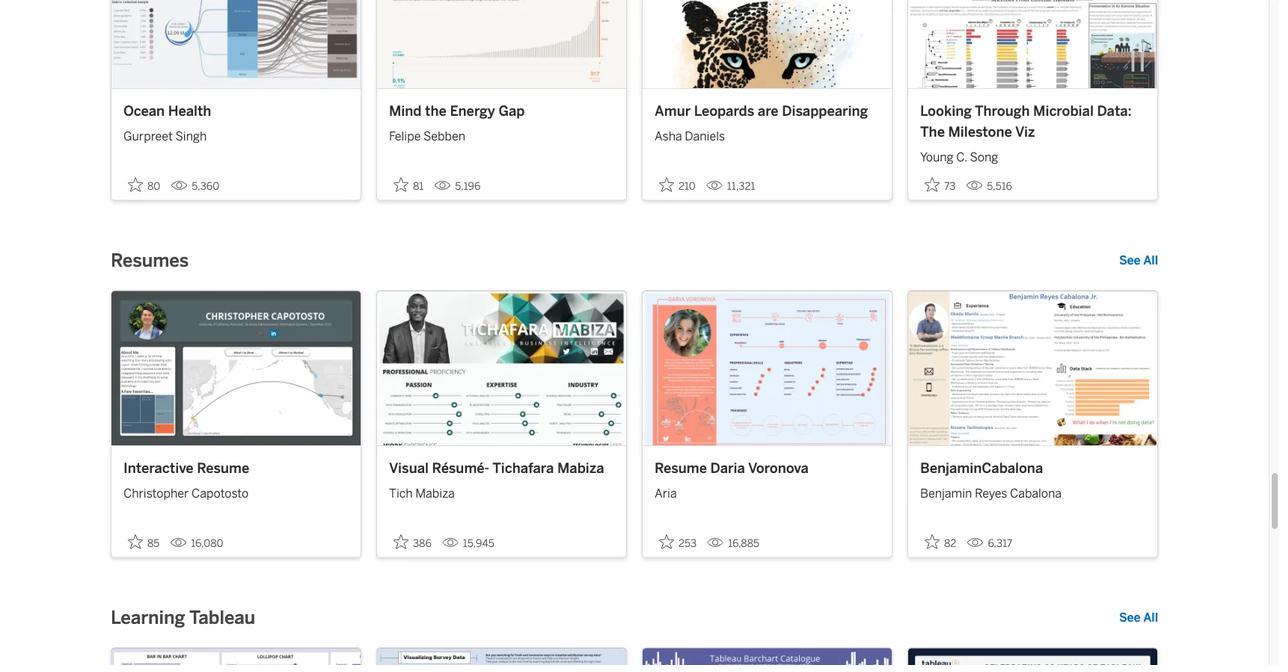 Task type: vqa. For each thing, say whether or not it's contained in the screenshot.
11,321
yes



Task type: describe. For each thing, give the bounding box(es) containing it.
workbook thumbnail image for leopards
[[643, 0, 892, 88]]

daria
[[710, 460, 745, 477]]

11,321
[[727, 180, 755, 193]]

ocean health link
[[123, 101, 349, 121]]

milestone
[[948, 123, 1012, 140]]

210
[[679, 180, 696, 193]]

amur
[[655, 103, 691, 119]]

see all for learning tableau
[[1119, 611, 1158, 625]]

asha daniels
[[655, 129, 725, 144]]

amur leopards are disappearing link
[[655, 101, 880, 121]]

16,080
[[191, 538, 223, 550]]

see all link for resumes
[[1119, 252, 1158, 270]]

82
[[944, 538, 956, 550]]

daniels
[[685, 129, 725, 144]]

ocean health
[[123, 103, 211, 119]]

cabalona
[[1010, 487, 1062, 501]]

microbial
[[1033, 103, 1094, 119]]

benjamin
[[920, 487, 972, 501]]

Add Favorite button
[[920, 173, 960, 197]]

learning tableau
[[111, 607, 255, 629]]

visual résumé- tichafara mabiza
[[389, 460, 604, 477]]

asha
[[655, 129, 682, 144]]

amur leopards are disappearing
[[655, 103, 868, 119]]

85
[[147, 538, 160, 550]]

learning
[[111, 607, 185, 629]]

tichafara
[[492, 460, 554, 477]]

5,360
[[192, 180, 219, 193]]

interactive resume link
[[123, 459, 349, 479]]

young c. song
[[920, 150, 998, 164]]

résumé-
[[432, 460, 489, 477]]

reyes
[[975, 487, 1007, 501]]

felipe sebben link
[[389, 121, 614, 145]]

are
[[758, 103, 779, 119]]

see for learning tableau
[[1119, 611, 1141, 625]]

sebben
[[424, 129, 465, 144]]

5,516 views element
[[960, 174, 1018, 199]]

tableau
[[189, 607, 255, 629]]

aria link
[[655, 479, 880, 503]]

interactive resume
[[123, 460, 249, 477]]

song
[[970, 150, 998, 164]]

add favorite button for interactive
[[123, 530, 164, 555]]

5,360 views element
[[165, 174, 225, 199]]

81
[[413, 180, 424, 193]]

mind the energy gap link
[[389, 101, 614, 121]]

resumes heading
[[111, 249, 189, 273]]

workbook thumbnail image for résumé-
[[377, 291, 626, 446]]

visual
[[389, 460, 429, 477]]

see all resumes element
[[1119, 252, 1158, 270]]

gurpreet singh link
[[123, 121, 349, 145]]

workbook thumbnail image for the
[[377, 0, 626, 88]]

gap
[[499, 103, 525, 119]]

16,885 views element
[[701, 532, 765, 556]]

looking through microbial data: the milestone viz
[[920, 103, 1132, 140]]

6,317
[[988, 538, 1013, 550]]

interactive
[[123, 460, 194, 477]]

Add Favorite button
[[389, 173, 428, 197]]

leopards
[[694, 103, 754, 119]]

see all link for learning tableau
[[1119, 609, 1158, 627]]

all for learning tableau
[[1143, 611, 1158, 625]]

5,196 views element
[[428, 174, 487, 199]]

see for resumes
[[1119, 254, 1141, 268]]

christopher capotosto link
[[123, 479, 349, 503]]

the
[[920, 123, 945, 140]]

see all for resumes
[[1119, 254, 1158, 268]]

gurpreet
[[123, 129, 173, 144]]

disappearing
[[782, 103, 868, 119]]

tich
[[389, 487, 413, 501]]

young
[[920, 150, 954, 164]]

386
[[413, 538, 432, 550]]

mind
[[389, 103, 422, 119]]



Task type: locate. For each thing, give the bounding box(es) containing it.
looking
[[920, 103, 972, 119]]

add favorite button for ocean
[[123, 173, 165, 197]]

asha daniels link
[[655, 121, 880, 145]]

christopher capotosto
[[123, 487, 249, 501]]

aria
[[655, 487, 677, 501]]

all for resumes
[[1143, 254, 1158, 268]]

add favorite button down gurpreet
[[123, 173, 165, 197]]

resume up aria
[[655, 460, 707, 477]]

add favorite button for amur
[[655, 173, 700, 197]]

add favorite button containing 210
[[655, 173, 700, 197]]

energy
[[450, 103, 495, 119]]

benjamincabalona link
[[920, 459, 1145, 479]]

gurpreet singh
[[123, 129, 207, 144]]

add favorite button containing 85
[[123, 530, 164, 555]]

the
[[425, 103, 447, 119]]

c.
[[956, 150, 967, 164]]

all
[[1143, 254, 1158, 268], [1143, 611, 1158, 625]]

see all
[[1119, 254, 1158, 268], [1119, 611, 1158, 625]]

6,317 views element
[[961, 532, 1019, 556]]

5,516
[[987, 180, 1012, 193]]

1 see all link from the top
[[1119, 252, 1158, 270]]

see all link
[[1119, 252, 1158, 270], [1119, 609, 1158, 627]]

workbook thumbnail image
[[111, 0, 361, 88], [377, 0, 626, 88], [643, 0, 892, 88], [908, 0, 1157, 88], [111, 291, 361, 446], [377, 291, 626, 446], [643, 291, 892, 446], [908, 291, 1157, 446]]

1 see from the top
[[1119, 254, 1141, 268]]

viz
[[1015, 123, 1035, 140]]

15,945 views element
[[436, 532, 500, 556]]

Add Favorite button
[[655, 530, 701, 555]]

2 see all from the top
[[1119, 611, 1158, 625]]

workbook thumbnail image for daria
[[643, 291, 892, 446]]

add favorite button down asha
[[655, 173, 700, 197]]

15,945
[[463, 538, 494, 550]]

Add Favorite button
[[920, 530, 961, 555]]

16,885
[[728, 538, 759, 550]]

resume
[[197, 460, 249, 477], [655, 460, 707, 477]]

christopher
[[123, 487, 189, 501]]

16,080 views element
[[164, 532, 229, 556]]

mabiza right tich
[[415, 487, 455, 501]]

0 horizontal spatial mabiza
[[415, 487, 455, 501]]

0 vertical spatial see all link
[[1119, 252, 1158, 270]]

1 vertical spatial see all
[[1119, 611, 1158, 625]]

young c. song link
[[920, 142, 1145, 166]]

workbook thumbnail image for health
[[111, 0, 361, 88]]

2 all from the top
[[1143, 611, 1158, 625]]

resume daria voronova link
[[655, 459, 880, 479]]

0 vertical spatial see
[[1119, 254, 1141, 268]]

benjamin reyes cabalona
[[920, 487, 1062, 501]]

through
[[975, 103, 1030, 119]]

253
[[679, 538, 697, 550]]

1 see all from the top
[[1119, 254, 1158, 268]]

11,321 views element
[[700, 174, 761, 199]]

0 vertical spatial mabiza
[[557, 460, 604, 477]]

1 resume from the left
[[197, 460, 249, 477]]

1 vertical spatial all
[[1143, 611, 1158, 625]]

capotosto
[[192, 487, 249, 501]]

1 horizontal spatial resume
[[655, 460, 707, 477]]

add favorite button down christopher
[[123, 530, 164, 555]]

see
[[1119, 254, 1141, 268], [1119, 611, 1141, 625]]

80
[[147, 180, 160, 193]]

workbook thumbnail image for resume
[[111, 291, 361, 446]]

benjamincabalona
[[920, 460, 1043, 477]]

2 see all link from the top
[[1119, 609, 1158, 627]]

singh
[[175, 129, 207, 144]]

felipe
[[389, 129, 421, 144]]

73
[[944, 180, 956, 193]]

visual résumé- tichafara mabiza link
[[389, 459, 614, 479]]

learning tableau heading
[[111, 606, 255, 630]]

mabiza
[[557, 460, 604, 477], [415, 487, 455, 501]]

ocean
[[123, 103, 165, 119]]

1 vertical spatial mabiza
[[415, 487, 455, 501]]

2 resume from the left
[[655, 460, 707, 477]]

workbook thumbnail image for through
[[908, 0, 1157, 88]]

1 vertical spatial see
[[1119, 611, 1141, 625]]

1 vertical spatial see all link
[[1119, 609, 1158, 627]]

Add Favorite button
[[123, 173, 165, 197], [655, 173, 700, 197], [123, 530, 164, 555]]

5,196
[[455, 180, 481, 193]]

resume up capotosto
[[197, 460, 249, 477]]

0 vertical spatial all
[[1143, 254, 1158, 268]]

1 all from the top
[[1143, 254, 1158, 268]]

resumes
[[111, 250, 189, 271]]

Add Favorite button
[[389, 530, 436, 555]]

voronova
[[748, 460, 809, 477]]

looking through microbial data: the milestone viz link
[[920, 101, 1145, 142]]

0 vertical spatial see all
[[1119, 254, 1158, 268]]

tich mabiza
[[389, 487, 455, 501]]

tich mabiza link
[[389, 479, 614, 503]]

mind the energy gap
[[389, 103, 525, 119]]

see all learning tableau element
[[1119, 609, 1158, 627]]

resume daria voronova
[[655, 460, 809, 477]]

data:
[[1097, 103, 1132, 119]]

mabiza right tichafara
[[557, 460, 604, 477]]

felipe sebben
[[389, 129, 465, 144]]

2 see from the top
[[1119, 611, 1141, 625]]

add favorite button containing 80
[[123, 173, 165, 197]]

benjamin reyes cabalona link
[[920, 479, 1145, 503]]

0 horizontal spatial resume
[[197, 460, 249, 477]]

1 horizontal spatial mabiza
[[557, 460, 604, 477]]

health
[[168, 103, 211, 119]]



